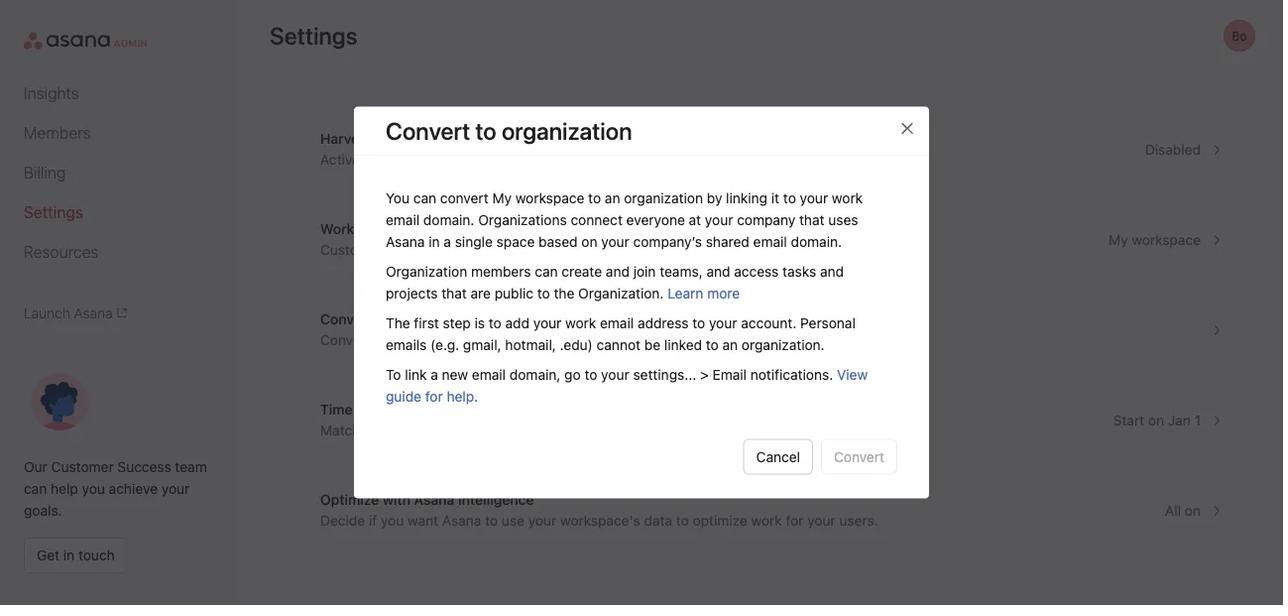 Task type: locate. For each thing, give the bounding box(es) containing it.
1 horizontal spatial that
[[799, 211, 825, 228]]

2 horizontal spatial in
[[741, 422, 753, 438]]

convert left emails at the left of page
[[320, 332, 371, 348]]

2 horizontal spatial and
[[820, 263, 844, 279]]

in right "get"
[[63, 547, 75, 563]]

can down based
[[535, 263, 558, 279]]

to right data
[[676, 512, 689, 529]]

convert for convert to organization convert your workspace to an organization
[[320, 311, 372, 327]]

by inside you can convert my workspace to an organization by linking it to your work email domain. organizations connect everyone at your company that uses asana in a single space based on your company's shared email domain.
[[707, 189, 722, 206]]

time
[[320, 401, 353, 418]]

0 horizontal spatial settings
[[24, 203, 83, 222]]

1 horizontal spatial and
[[707, 263, 731, 279]]

all on
[[1165, 502, 1201, 519]]

1 horizontal spatial by
[[707, 189, 722, 206]]

1 vertical spatial by
[[435, 242, 450, 258]]

0 vertical spatial the
[[517, 242, 537, 258]]

organization
[[502, 117, 632, 144], [624, 189, 703, 206], [393, 311, 474, 327], [515, 332, 594, 348]]

2 horizontal spatial work
[[832, 189, 863, 206]]

harvest down 'integration'
[[376, 151, 426, 168]]

asana
[[386, 233, 425, 249], [392, 242, 431, 258], [74, 304, 113, 321], [756, 422, 796, 438], [414, 491, 454, 508], [442, 512, 481, 529]]

your down team
[[162, 481, 190, 497]]

address
[[638, 314, 689, 331]]

1 vertical spatial that
[[442, 285, 467, 301]]

your down connect
[[601, 233, 630, 249]]

1 horizontal spatial an
[[605, 189, 620, 206]]

an inside convert to organization convert your workspace to an organization
[[496, 332, 512, 348]]

1 horizontal spatial workspace
[[516, 189, 585, 206]]

email up cannot
[[600, 314, 634, 331]]

2 vertical spatial workspace
[[407, 332, 476, 348]]

organization.
[[578, 285, 664, 301]]

0 horizontal spatial work
[[565, 314, 596, 331]]

work up .edu)
[[565, 314, 596, 331]]

domain. up tasks
[[791, 233, 842, 249]]

workspace's
[[541, 242, 621, 258], [396, 422, 476, 438], [560, 512, 640, 529]]

0 horizontal spatial name
[[397, 221, 433, 237]]

by left the 'linking'
[[707, 189, 722, 206]]

organization up everyone
[[624, 189, 703, 206]]

a inside you can convert my workspace to an organization by linking it to your work email domain. organizations connect everyone at your company that uses asana in a single space based on your company's shared email domain.
[[444, 233, 451, 249]]

harvest up activate
[[320, 130, 372, 147]]

domain. down convert
[[423, 211, 475, 228]]

tracking
[[464, 151, 516, 168]]

0 horizontal spatial a
[[431, 366, 438, 382]]

the down organizations
[[517, 242, 537, 258]]

1 horizontal spatial in
[[429, 233, 440, 249]]

your down the
[[375, 332, 403, 348]]

convert inside button
[[834, 448, 885, 465]]

0 vertical spatial that
[[799, 211, 825, 228]]

1 vertical spatial name
[[625, 242, 660, 258]]

touch
[[78, 547, 115, 563]]

disabled
[[1145, 141, 1201, 158]]

2 vertical spatial on
[[1185, 502, 1201, 519]]

a left single
[[444, 233, 451, 249]]

1 vertical spatial work
[[565, 314, 596, 331]]

that left 'are'
[[442, 285, 467, 301]]

1 horizontal spatial the
[[554, 285, 575, 301]]

for inside view guide for help.
[[425, 388, 443, 404]]

2 horizontal spatial can
[[535, 263, 558, 279]]

harvest
[[320, 130, 372, 147], [376, 151, 426, 168]]

an up email
[[723, 336, 738, 353]]

convert up users. on the bottom
[[834, 448, 885, 465]]

in up the organization
[[429, 233, 440, 249]]

account.
[[741, 314, 797, 331]]

by inside workspace name customize asana by changing the workspace's name
[[435, 242, 450, 258]]

1 and from the left
[[606, 263, 630, 279]]

domain,
[[510, 366, 561, 382]]

help
[[51, 481, 78, 497]]

0 horizontal spatial workspace
[[407, 332, 476, 348]]

my
[[492, 189, 512, 206], [1109, 232, 1128, 248]]

on right all
[[1185, 502, 1201, 519]]

0 vertical spatial workspace
[[516, 189, 585, 206]]

1 horizontal spatial can
[[413, 189, 436, 206]]

intelligence
[[458, 491, 534, 508]]

view
[[837, 366, 868, 382]]

0 vertical spatial for
[[425, 388, 443, 404]]

organizations
[[478, 211, 567, 228]]

settings
[[270, 22, 358, 50], [24, 203, 83, 222]]

1 vertical spatial in
[[741, 422, 753, 438]]

>
[[700, 366, 709, 382]]

your down periods
[[364, 422, 392, 438]]

0 horizontal spatial by
[[435, 242, 450, 258]]

on for time periods match your workspace's annual operating rhythm (i.e. fiscal year) in asana
[[1149, 412, 1165, 428]]

convert up "time-"
[[386, 117, 470, 144]]

projects
[[386, 285, 438, 301]]

email
[[386, 211, 420, 228], [753, 233, 787, 249], [600, 314, 634, 331], [472, 366, 506, 382]]

1 vertical spatial workspace's
[[396, 422, 476, 438]]

get in touch
[[37, 547, 115, 563]]

settings...
[[633, 366, 697, 382]]

0 horizontal spatial for
[[425, 388, 443, 404]]

company's
[[633, 233, 702, 249]]

on down connect
[[582, 233, 598, 249]]

emails
[[386, 336, 427, 353]]

1 horizontal spatial domain.
[[791, 233, 842, 249]]

can inside our customer success team can help you achieve your goals.
[[24, 481, 47, 497]]

convert for convert to organization
[[386, 117, 470, 144]]

2 horizontal spatial workspace
[[1132, 232, 1201, 248]]

in right the year)
[[741, 422, 753, 438]]

for left users. on the bottom
[[786, 512, 804, 529]]

0 vertical spatial work
[[832, 189, 863, 206]]

on left jan
[[1149, 412, 1165, 428]]

you inside optimize with asana intelligence decide if you want asana to use your workspace's data to optimize work for your users.
[[381, 512, 404, 529]]

members link
[[24, 121, 214, 145]]

workspace's down help.
[[396, 422, 476, 438]]

email
[[713, 366, 747, 382]]

you
[[82, 481, 105, 497], [381, 512, 404, 529]]

create
[[562, 263, 602, 279]]

customer
[[51, 459, 114, 475]]

1 vertical spatial can
[[535, 263, 558, 279]]

you right 'if'
[[381, 512, 404, 529]]

for
[[425, 388, 443, 404], [786, 512, 804, 529]]

your left users. on the bottom
[[808, 512, 836, 529]]

workspace down disabled
[[1132, 232, 1201, 248]]

first
[[414, 314, 439, 331]]

bo
[[1232, 29, 1247, 43]]

an
[[605, 189, 620, 206], [496, 332, 512, 348], [723, 336, 738, 353]]

email inside the first step is to add your work email address to your account. personal emails (e.g. gmail, hotmail, .edu) cannot be linked to an organization.
[[600, 314, 634, 331]]

2 vertical spatial work
[[751, 512, 782, 529]]

your inside convert to organization convert your workspace to an organization
[[375, 332, 403, 348]]

jan
[[1168, 412, 1191, 428]]

0 horizontal spatial in
[[63, 547, 75, 563]]

convert button
[[821, 439, 898, 475]]

0 horizontal spatial and
[[606, 263, 630, 279]]

by up the organization
[[435, 242, 450, 258]]

your
[[800, 189, 828, 206], [705, 211, 733, 228], [601, 233, 630, 249], [533, 314, 562, 331], [709, 314, 737, 331], [375, 332, 403, 348], [601, 366, 630, 382], [364, 422, 392, 438], [162, 481, 190, 497], [528, 512, 557, 529], [808, 512, 836, 529]]

1 vertical spatial on
[[1149, 412, 1165, 428]]

in inside you can convert my workspace to an organization by linking it to your work email domain. organizations connect everyone at your company that uses asana in a single space based on your company's shared email domain.
[[429, 233, 440, 249]]

0 vertical spatial by
[[707, 189, 722, 206]]

your inside our customer success team can help you achieve your goals.
[[162, 481, 190, 497]]

activate
[[320, 151, 372, 168]]

to link a new email domain, go to your settings... > email notifications.
[[386, 366, 837, 382]]

2 vertical spatial in
[[63, 547, 75, 563]]

in inside time periods match your workspace's annual operating rhythm (i.e. fiscal year) in asana
[[741, 422, 753, 438]]

notifications.
[[751, 366, 833, 382]]

1 horizontal spatial work
[[751, 512, 782, 529]]

in inside get in touch button
[[63, 547, 75, 563]]

workspace's up create
[[541, 242, 621, 258]]

close image
[[900, 121, 915, 136]]

0 vertical spatial name
[[397, 221, 433, 237]]

1 vertical spatial harvest
[[376, 151, 426, 168]]

want
[[408, 512, 438, 529]]

optimize with asana intelligence decide if you want asana to use your workspace's data to optimize work for your users.
[[320, 491, 879, 529]]

view guide for help. link
[[386, 366, 868, 404]]

add
[[505, 314, 530, 331]]

0 horizontal spatial on
[[582, 233, 598, 249]]

0 horizontal spatial can
[[24, 481, 47, 497]]

an down add
[[496, 332, 512, 348]]

launch asana
[[24, 304, 113, 321]]

is
[[475, 314, 485, 331]]

0 vertical spatial my
[[492, 189, 512, 206]]

workspace
[[516, 189, 585, 206], [1132, 232, 1201, 248], [407, 332, 476, 348]]

2 horizontal spatial an
[[723, 336, 738, 353]]

1 horizontal spatial my
[[1109, 232, 1128, 248]]

launch
[[24, 304, 70, 321]]

0 horizontal spatial you
[[82, 481, 105, 497]]

and up the more
[[707, 263, 731, 279]]

can down 'our'
[[24, 481, 47, 497]]

for left help.
[[425, 388, 443, 404]]

1 vertical spatial workspace
[[1132, 232, 1201, 248]]

1 horizontal spatial a
[[444, 233, 451, 249]]

1
[[1195, 412, 1201, 428]]

domain.
[[423, 211, 475, 228], [791, 233, 842, 249]]

0 horizontal spatial the
[[517, 242, 537, 258]]

you down customer
[[82, 481, 105, 497]]

harvest integration activate harvest time-tracking
[[320, 130, 516, 168]]

1 vertical spatial the
[[554, 285, 575, 301]]

resources link
[[24, 240, 214, 264]]

0 horizontal spatial domain.
[[423, 211, 475, 228]]

can
[[413, 189, 436, 206], [535, 263, 558, 279], [24, 481, 47, 497]]

0 horizontal spatial my
[[492, 189, 512, 206]]

based
[[539, 233, 578, 249]]

1 horizontal spatial on
[[1149, 412, 1165, 428]]

workspace's left data
[[560, 512, 640, 529]]

2 vertical spatial can
[[24, 481, 47, 497]]

email down you
[[386, 211, 420, 228]]

to right public
[[537, 285, 550, 301]]

users.
[[840, 512, 879, 529]]

0 vertical spatial workspace's
[[541, 242, 621, 258]]

customize
[[320, 242, 388, 258]]

decide
[[320, 512, 365, 529]]

a
[[444, 233, 451, 249], [431, 366, 438, 382]]

to inside organization members can create and join teams, and access tasks and projects that are public to the organization.
[[537, 285, 550, 301]]

1 vertical spatial my
[[1109, 232, 1128, 248]]

1 horizontal spatial settings
[[270, 22, 358, 50]]

linking
[[726, 189, 768, 206]]

and right tasks
[[820, 263, 844, 279]]

and up organization.
[[606, 263, 630, 279]]

2 vertical spatial workspace's
[[560, 512, 640, 529]]

(e.g.
[[431, 336, 459, 353]]

convert left the
[[320, 311, 372, 327]]

0 vertical spatial in
[[429, 233, 440, 249]]

0 vertical spatial on
[[582, 233, 598, 249]]

and
[[606, 263, 630, 279], [707, 263, 731, 279], [820, 263, 844, 279]]

0 horizontal spatial that
[[442, 285, 467, 301]]

a right link
[[431, 366, 438, 382]]

members
[[471, 263, 531, 279]]

0 vertical spatial a
[[444, 233, 451, 249]]

personal
[[801, 314, 856, 331]]

your inside time periods match your workspace's annual operating rhythm (i.e. fiscal year) in asana
[[364, 422, 392, 438]]

workspace's inside time periods match your workspace's annual operating rhythm (i.e. fiscal year) in asana
[[396, 422, 476, 438]]

that left uses
[[799, 211, 825, 228]]

0 horizontal spatial harvest
[[320, 130, 372, 147]]

name up join
[[625, 242, 660, 258]]

on inside you can convert my workspace to an organization by linking it to your work email domain. organizations connect everyone at your company that uses asana in a single space based on your company's shared email domain.
[[582, 233, 598, 249]]

organization up go
[[515, 332, 594, 348]]

1 horizontal spatial for
[[786, 512, 804, 529]]

0 vertical spatial you
[[82, 481, 105, 497]]

work
[[832, 189, 863, 206], [565, 314, 596, 331], [751, 512, 782, 529]]

organization inside you can convert my workspace to an organization by linking it to your work email domain. organizations connect everyone at your company that uses asana in a single space based on your company's shared email domain.
[[624, 189, 703, 206]]

2 horizontal spatial on
[[1185, 502, 1201, 519]]

launch asana link
[[24, 304, 214, 321]]

you
[[386, 189, 410, 206]]

workspace up organizations
[[516, 189, 585, 206]]

you inside our customer success team can help you achieve your goals.
[[82, 481, 105, 497]]

at
[[689, 211, 701, 228]]

0 vertical spatial can
[[413, 189, 436, 206]]

work right optimize
[[751, 512, 782, 529]]

that
[[799, 211, 825, 228], [442, 285, 467, 301]]

0 vertical spatial harvest
[[320, 130, 372, 147]]

work up uses
[[832, 189, 863, 206]]

1 vertical spatial for
[[786, 512, 804, 529]]

name down you
[[397, 221, 433, 237]]

the down create
[[554, 285, 575, 301]]

0 horizontal spatial an
[[496, 332, 512, 348]]

match
[[320, 422, 360, 438]]

name
[[397, 221, 433, 237], [625, 242, 660, 258]]

1 horizontal spatial you
[[381, 512, 404, 529]]

can right you
[[413, 189, 436, 206]]

1 vertical spatial you
[[381, 512, 404, 529]]

1 horizontal spatial name
[[625, 242, 660, 258]]

1 vertical spatial a
[[431, 366, 438, 382]]

you for want
[[381, 512, 404, 529]]

workspace down first
[[407, 332, 476, 348]]

an up connect
[[605, 189, 620, 206]]



Task type: vqa. For each thing, say whether or not it's contained in the screenshot.
the rightmost into
no



Task type: describe. For each thing, give the bounding box(es) containing it.
convert to organization
[[386, 117, 632, 144]]

go
[[565, 366, 581, 382]]

organization members can create and join teams, and access tasks and projects that are public to the organization.
[[386, 263, 844, 301]]

insights
[[24, 84, 79, 103]]

are
[[471, 285, 491, 301]]

your up shared
[[705, 211, 733, 228]]

with
[[383, 491, 411, 508]]

1 vertical spatial domain.
[[791, 233, 842, 249]]

to up emails at the left of page
[[376, 311, 389, 327]]

the inside organization members can create and join teams, and access tasks and projects that are public to the organization.
[[554, 285, 575, 301]]

the
[[386, 314, 410, 331]]

convert for convert
[[834, 448, 885, 465]]

0 vertical spatial domain.
[[423, 211, 475, 228]]

year)
[[705, 422, 738, 438]]

link
[[405, 366, 427, 382]]

cancel
[[756, 448, 800, 465]]

you can convert my workspace to an organization by linking it to your work email domain. organizations connect everyone at your company that uses asana in a single space based on your company's shared email domain.
[[386, 189, 863, 249]]

start on jan 1
[[1113, 412, 1201, 428]]

time-
[[430, 151, 464, 168]]

cannot
[[597, 336, 641, 353]]

shared
[[706, 233, 750, 249]]

to right is
[[489, 314, 502, 331]]

view guide for help.
[[386, 366, 868, 404]]

team
[[175, 459, 207, 475]]

achieve
[[109, 481, 158, 497]]

your down cannot
[[601, 366, 630, 382]]

0 vertical spatial settings
[[270, 22, 358, 50]]

organization.
[[742, 336, 825, 353]]

workspace inside convert to organization convert your workspace to an organization
[[407, 332, 476, 348]]

your right use
[[528, 512, 557, 529]]

organization up the tracking
[[502, 117, 632, 144]]

to down is
[[479, 332, 492, 348]]

on for optimize with asana intelligence decide if you want asana to use your workspace's data to optimize work for your users.
[[1185, 502, 1201, 519]]

an inside you can convert my workspace to an organization by linking it to your work email domain. organizations connect everyone at your company that uses asana in a single space based on your company's shared email domain.
[[605, 189, 620, 206]]

email down gmail,
[[472, 366, 506, 382]]

you for achieve
[[82, 481, 105, 497]]

to up the tracking
[[476, 117, 497, 144]]

periods
[[356, 401, 406, 418]]

workspace
[[320, 221, 393, 237]]

asana inside workspace name customize asana by changing the workspace's name
[[392, 242, 431, 258]]

.edu)
[[560, 336, 593, 353]]

annual
[[480, 422, 522, 438]]

for inside optimize with asana intelligence decide if you want asana to use your workspace's data to optimize work for your users.
[[786, 512, 804, 529]]

work inside you can convert my workspace to an organization by linking it to your work email domain. organizations connect everyone at your company that uses asana in a single space based on your company's shared email domain.
[[832, 189, 863, 206]]

work inside optimize with asana intelligence decide if you want asana to use your workspace's data to optimize work for your users.
[[751, 512, 782, 529]]

to right go
[[585, 366, 597, 382]]

your down the more
[[709, 314, 737, 331]]

space
[[497, 233, 535, 249]]

time periods match your workspace's annual operating rhythm (i.e. fiscal year) in asana
[[320, 401, 796, 438]]

organization up (e.g.
[[393, 311, 474, 327]]

workspace's inside workspace name customize asana by changing the workspace's name
[[541, 242, 621, 258]]

learn
[[668, 285, 704, 301]]

workspace's inside optimize with asana intelligence decide if you want asana to use your workspace's data to optimize work for your users.
[[560, 512, 640, 529]]

success
[[117, 459, 171, 475]]

members
[[24, 123, 91, 142]]

use
[[502, 512, 525, 529]]

start
[[1113, 412, 1145, 428]]

operating
[[526, 422, 587, 438]]

tasks
[[783, 263, 816, 279]]

to up linked
[[693, 314, 705, 331]]

1 horizontal spatial harvest
[[376, 151, 426, 168]]

guide
[[386, 388, 422, 404]]

asana inside you can convert my workspace to an organization by linking it to your work email domain. organizations connect everyone at your company that uses asana in a single space based on your company's shared email domain.
[[386, 233, 425, 249]]

gmail,
[[463, 336, 501, 353]]

public
[[495, 285, 534, 301]]

my inside you can convert my workspace to an organization by linking it to your work email domain. organizations connect everyone at your company that uses asana in a single space based on your company's shared email domain.
[[492, 189, 512, 206]]

insights link
[[24, 81, 214, 105]]

learn more
[[668, 285, 740, 301]]

can inside you can convert my workspace to an organization by linking it to your work email domain. organizations connect everyone at your company that uses asana in a single space based on your company's shared email domain.
[[413, 189, 436, 206]]

an inside the first step is to add your work email address to your account. personal emails (e.g. gmail, hotmail, .edu) cannot be linked to an organization.
[[723, 336, 738, 353]]

2 and from the left
[[707, 263, 731, 279]]

changing
[[454, 242, 513, 258]]

fiscal
[[667, 422, 701, 438]]

the first step is to add your work email address to your account. personal emails (e.g. gmail, hotmail, .edu) cannot be linked to an organization.
[[386, 314, 856, 353]]

workspace name customize asana by changing the workspace's name
[[320, 221, 660, 258]]

to down intelligence
[[485, 512, 498, 529]]

settings link
[[24, 200, 214, 224]]

be
[[645, 336, 661, 353]]

uses
[[828, 211, 858, 228]]

billing link
[[24, 161, 214, 184]]

1 vertical spatial settings
[[24, 203, 83, 222]]

everyone
[[627, 211, 685, 228]]

(i.e.
[[640, 422, 664, 438]]

it
[[772, 189, 780, 206]]

rhythm
[[591, 422, 636, 438]]

to up connect
[[588, 189, 601, 206]]

resources
[[24, 243, 99, 261]]

your right it
[[800, 189, 828, 206]]

more
[[707, 285, 740, 301]]

access
[[734, 263, 779, 279]]

optimize
[[693, 512, 748, 529]]

linked
[[664, 336, 702, 353]]

organization
[[386, 263, 467, 279]]

to right it
[[783, 189, 796, 206]]

data
[[644, 512, 673, 529]]

work inside the first step is to add your work email address to your account. personal emails (e.g. gmail, hotmail, .edu) cannot be linked to an organization.
[[565, 314, 596, 331]]

3 and from the left
[[820, 263, 844, 279]]

our customer success team can help you achieve your goals.
[[24, 459, 207, 519]]

cancel button
[[743, 439, 813, 475]]

that inside organization members can create and join teams, and access tasks and projects that are public to the organization.
[[442, 285, 467, 301]]

to right linked
[[706, 336, 719, 353]]

get in touch button
[[24, 538, 128, 573]]

your up hotmail,
[[533, 314, 562, 331]]

workspace inside you can convert my workspace to an organization by linking it to your work email domain. organizations connect everyone at your company that uses asana in a single space based on your company's shared email domain.
[[516, 189, 585, 206]]

step
[[443, 314, 471, 331]]

the inside workspace name customize asana by changing the workspace's name
[[517, 242, 537, 258]]

my workspace
[[1109, 232, 1201, 248]]

billing
[[24, 163, 66, 182]]

convert
[[440, 189, 489, 206]]

asana inside time periods match your workspace's annual operating rhythm (i.e. fiscal year) in asana
[[756, 422, 796, 438]]

join
[[633, 263, 656, 279]]

company
[[737, 211, 796, 228]]

help.
[[447, 388, 478, 404]]

can inside organization members can create and join teams, and access tasks and projects that are public to the organization.
[[535, 263, 558, 279]]

that inside you can convert my workspace to an organization by linking it to your work email domain. organizations connect everyone at your company that uses asana in a single space based on your company's shared email domain.
[[799, 211, 825, 228]]

if
[[369, 512, 377, 529]]

email down company
[[753, 233, 787, 249]]

goals.
[[24, 502, 62, 519]]



